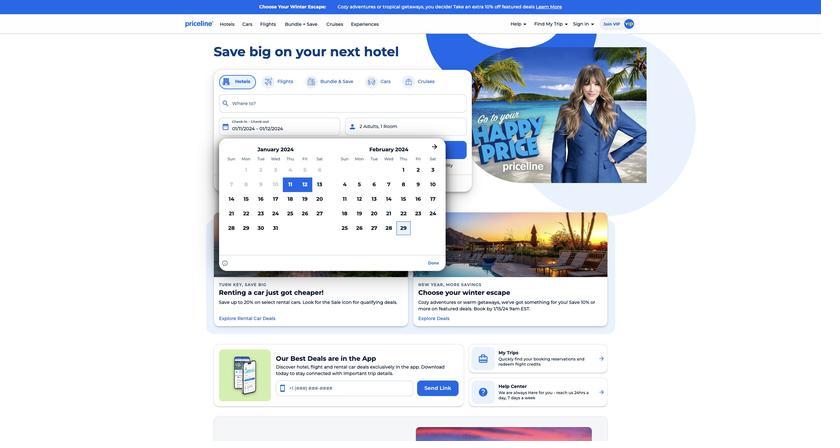 Task type: describe. For each thing, give the bounding box(es) containing it.
cruises link
[[326, 21, 343, 27]]

14 button for february
[[382, 192, 396, 207]]

help for help
[[511, 21, 521, 27]]

book all of your hotels at once and save up to $625 link
[[285, 180, 401, 187]]

send link
[[424, 385, 451, 392]]

0 vertical spatial adventures
[[350, 4, 376, 10]]

3 for february 2024
[[431, 167, 434, 173]]

0 vertical spatial to
[[384, 180, 389, 186]]

0 horizontal spatial deals
[[263, 316, 275, 322]]

you!
[[558, 300, 568, 306]]

22 for january 2024
[[243, 211, 249, 217]]

9 for february 2024
[[417, 182, 420, 188]]

a right 24hrs
[[586, 391, 589, 395]]

your for find
[[399, 147, 411, 153]]

cars.
[[291, 300, 301, 306]]

hotels inside hotels button
[[235, 79, 250, 84]]

turn key, save big renting a car just got cheaper! save up to 20% on select rental cars. look for the sale icon for qualifying deals.
[[219, 283, 397, 306]]

your down bundle + save link
[[296, 44, 326, 59]]

at
[[337, 180, 341, 186]]

your inside my trips quickly find your booking reservations and redeem flight credits
[[524, 357, 533, 362]]

february 2024
[[369, 146, 408, 153]]

0 vertical spatial choose
[[259, 4, 277, 10]]

10 button for january 2024
[[268, 178, 283, 192]]

join vip
[[604, 22, 620, 26]]

on inside turn key, save big renting a car just got cheaper! save up to 20% on select rental cars. look for the sale icon for qualifying deals.
[[255, 300, 261, 306]]

always
[[514, 391, 527, 395]]

15 button for january 2024
[[239, 192, 254, 207]]

cancellation
[[404, 163, 428, 168]]

30 button
[[254, 221, 268, 236]]

got inside turn key, save big renting a car just got cheaper! save up to 20% on select rental cars. look for the sale icon for qualifying deals.
[[281, 289, 292, 297]]

29 button for january 2024
[[239, 221, 254, 236]]

10 button for february 2024
[[426, 178, 440, 192]]

1 horizontal spatial bundle
[[285, 21, 302, 27]]

for left flexibility
[[429, 163, 434, 168]]

escape
[[486, 289, 510, 297]]

redeem
[[499, 362, 514, 367]]

20 button for january 2024
[[312, 192, 327, 207]]

save inside bundle & save button
[[343, 79, 353, 84]]

send
[[424, 385, 438, 392]]

reach
[[556, 391, 568, 395]]

0 vertical spatial cozy
[[338, 4, 349, 10]]

to inside our best deals are in the app discover hotel, flight and rental car deals exclusively in the app. download today to stay connected with important trip details.
[[290, 371, 295, 377]]

0 horizontal spatial hotels
[[220, 21, 235, 27]]

details.
[[377, 371, 393, 377]]

qualifying
[[360, 300, 383, 306]]

0 horizontal spatial cars
[[242, 21, 252, 27]]

hotel
[[412, 147, 427, 153]]

exclusively
[[370, 364, 395, 370]]

free
[[395, 163, 403, 168]]

26 for february 2024
[[356, 225, 363, 231]]

28 for february
[[386, 225, 392, 231]]

0 vertical spatial cruises
[[326, 21, 343, 27]]

rental inside our best deals are in the app discover hotel, flight and rental car deals exclusively in the app. download today to stay connected with important trip details.
[[334, 364, 347, 370]]

2 vertical spatial the
[[401, 364, 409, 370]]

24hrs
[[574, 391, 585, 395]]

20 for january 2024
[[316, 196, 323, 202]]

hotel,
[[297, 364, 309, 370]]

january 2024
[[257, 146, 294, 153]]

explore deals
[[418, 316, 450, 322]]

find my trip
[[534, 21, 563, 27]]

help for help center we are always here for you - reach us 24hrs a day, 7 days a week
[[499, 384, 510, 390]]

0 horizontal spatial or
[[377, 4, 382, 10]]

8 for january 2024
[[244, 182, 248, 188]]

vip
[[613, 22, 620, 26]]

key,
[[233, 283, 243, 287]]

learn
[[536, 4, 549, 10]]

10% inside new year, more savings choose your winter escape cozy adventures or warm getaways, we've got something for you! save 10% or more on featured deals. book by 1/15/24 9am est.
[[581, 300, 589, 306]]

2 horizontal spatial or
[[591, 300, 595, 306]]

an
[[465, 4, 471, 10]]

2 button for january 2024
[[254, 163, 268, 178]]

2 vertical spatial bundle
[[232, 147, 249, 153]]

5 for january 2024
[[303, 167, 307, 173]]

1 for february 2024
[[403, 167, 405, 173]]

2 vertical spatial in
[[396, 364, 400, 370]]

0 vertical spatial car
[[291, 148, 297, 152]]

explore rental car deals link
[[219, 316, 403, 322]]

warm
[[463, 300, 476, 306]]

sat for february 2024
[[430, 157, 436, 161]]

our
[[276, 355, 289, 363]]

extra
[[472, 4, 484, 10]]

cars button
[[364, 75, 396, 89]]

0 vertical spatial with
[[385, 163, 394, 168]]

types of travel tab list
[[219, 75, 467, 89]]

winter
[[290, 4, 307, 10]]

1 horizontal spatial +
[[303, 21, 306, 27]]

big
[[258, 283, 266, 287]]

19 for january 2024
[[302, 196, 308, 202]]

flights button
[[261, 75, 299, 89]]

22 button for january 2024
[[239, 207, 254, 221]]

29 for january 2024
[[243, 225, 249, 231]]

28 button for january
[[224, 221, 239, 236]]

sun for january
[[228, 157, 235, 161]]

1 vertical spatial the
[[349, 355, 360, 363]]

rental
[[237, 316, 252, 322]]

select
[[262, 300, 275, 306]]

for right look
[[315, 300, 321, 306]]

18 for january 2024
[[288, 196, 293, 202]]

2 horizontal spatial deals
[[437, 316, 450, 322]]

deals. inside turn key, save big renting a car just got cheaper! save up to 20% on select rental cars. look for the sale icon for qualifying deals.
[[384, 300, 397, 306]]

booking
[[534, 357, 550, 362]]

6 for february 2024
[[373, 182, 376, 188]]

7 for february
[[387, 182, 390, 188]]

2024 for february 2024
[[395, 146, 408, 153]]

february
[[369, 146, 394, 153]]

27 for january 2024
[[317, 211, 323, 217]]

2 button for february 2024
[[411, 163, 426, 178]]

a up save
[[370, 163, 373, 168]]

8 button for february 2024
[[396, 178, 411, 192]]

a right add
[[288, 148, 290, 152]]

0 vertical spatial up
[[377, 180, 383, 186]]

deals for decide!
[[523, 4, 535, 10]]

1 horizontal spatial on
[[275, 44, 292, 59]]

show march 2024 image
[[431, 143, 438, 151]]

1 button for february 2024
[[396, 163, 411, 178]]

tue for january 2024
[[257, 157, 264, 161]]

week
[[525, 396, 535, 401]]

cars inside "button"
[[381, 79, 391, 84]]

book inside new year, more savings choose your winter escape cozy adventures or warm getaways, we've got something for you! save 10% or more on featured deals. book by 1/15/24 9am est.
[[474, 306, 486, 312]]

cozy adventures or tropical getaways, you decide! take an extra 10% off featured deals learn more
[[338, 4, 562, 10]]

mon for february
[[355, 157, 364, 161]]

cruises button
[[402, 75, 440, 89]]

0 vertical spatial 10%
[[485, 4, 493, 10]]

12 button for february 2024
[[352, 192, 367, 207]]

tropical
[[383, 4, 400, 10]]

save inside new year, more savings choose your winter escape cozy adventures or warm getaways, we've got something for you! save 10% or more on featured deals. book by 1/15/24 9am est.
[[569, 300, 580, 306]]

take
[[453, 4, 464, 10]]

trips
[[507, 350, 518, 356]]

31 button
[[268, 221, 283, 236]]

7 for january
[[230, 182, 233, 188]]

done
[[428, 261, 439, 266]]

0 vertical spatial hotel
[[364, 44, 399, 59]]

center
[[511, 384, 527, 390]]

off
[[495, 4, 501, 10]]

1 vertical spatial hotel
[[374, 163, 384, 168]]

we
[[499, 391, 505, 395]]

big
[[249, 44, 271, 59]]

5 for february 2024
[[358, 182, 361, 188]]

app.
[[410, 364, 420, 370]]

in inside button
[[585, 21, 589, 27]]

new
[[418, 283, 430, 287]]

+1 (###) ###-#### field
[[276, 381, 413, 396]]

18 button for february 2024
[[337, 207, 352, 221]]

traveler selection text field
[[345, 118, 467, 136]]

save down escape:
[[307, 21, 317, 27]]

today
[[276, 371, 289, 377]]

arrowright image for help center
[[598, 389, 605, 396]]

find my trip button
[[534, 16, 568, 33]]

more
[[550, 4, 562, 10]]

of
[[304, 180, 309, 186]]

once
[[343, 180, 354, 186]]

0 vertical spatial bundle + save
[[284, 21, 319, 27]]

car inside our best deals are in the app discover hotel, flight and rental car deals exclusively in the app. download today to stay connected with important trip details.
[[349, 364, 356, 370]]

24 button for february 2024
[[426, 207, 440, 221]]

us
[[569, 391, 573, 395]]

0 vertical spatial getaways,
[[402, 4, 424, 10]]

sign
[[573, 21, 583, 27]]

bundle inside button
[[320, 79, 337, 84]]

save left add
[[254, 147, 265, 153]]

3 for january 2024
[[274, 167, 277, 173]]

7 inside help center we are always here for you - reach us 24hrs a day, 7 days a week
[[508, 396, 510, 401]]

0 vertical spatial flights
[[260, 21, 276, 27]]

find your hotel
[[385, 147, 427, 153]]

9 button for january 2024
[[254, 178, 268, 192]]

fri for february 2024
[[416, 157, 421, 161]]

21 button for february
[[382, 207, 396, 221]]

bundle & save
[[320, 79, 353, 84]]

find for find your hotel
[[385, 147, 397, 153]]

book for book a hotel with free cancellation for flexibility
[[359, 163, 369, 168]]

adventures inside new year, more savings choose your winter escape cozy adventures or warm getaways, we've got something for you! save 10% or more on featured deals. book by 1/15/24 9am est.
[[430, 300, 456, 306]]

for right icon
[[353, 300, 359, 306]]

13 button for february 2024
[[367, 192, 382, 207]]

featured inside new year, more savings choose your winter escape cozy adventures or warm getaways, we've got something for you! save 10% or more on featured deals. book by 1/15/24 9am est.
[[439, 306, 458, 312]]

app
[[362, 355, 376, 363]]

and for once
[[355, 180, 364, 186]]

9 for january 2024
[[259, 182, 263, 188]]

25 for february 2024
[[342, 225, 348, 231]]

experiences link
[[351, 21, 379, 27]]

hotels
[[322, 180, 336, 186]]

flight for quickly
[[515, 362, 526, 367]]

a down always at bottom right
[[521, 396, 524, 401]]

my trips quickly find your booking reservations and redeem flight credits
[[499, 350, 585, 367]]

save down hotels link
[[214, 44, 246, 59]]

with inside our best deals are in the app discover hotel, flight and rental car deals exclusively in the app. download today to stay connected with important trip details.
[[332, 371, 342, 377]]

1 horizontal spatial or
[[457, 300, 462, 306]]

bundle + save link
[[284, 21, 319, 27]]

0 horizontal spatial +
[[250, 147, 253, 153]]

19 for february 2024
[[357, 211, 362, 217]]

your for choose
[[278, 4, 289, 10]]

my inside my trips quickly find your booking reservations and redeem flight credits
[[499, 350, 506, 356]]

book all of your hotels at once and save up to $625
[[285, 180, 401, 186]]

deals. inside new year, more savings choose your winter escape cozy adventures or warm getaways, we've got something for you! save 10% or more on featured deals. book by 1/15/24 9am est.
[[460, 306, 472, 312]]

our best deals are in the app discover hotel, flight and rental car deals exclusively in the app. download today to stay connected with important trip details.
[[276, 355, 445, 377]]

5 button for january 2024
[[298, 163, 312, 178]]

25 button for february 2024
[[337, 221, 352, 236]]

and for reservations
[[577, 357, 585, 362]]

22 for february 2024
[[401, 211, 407, 217]]

-
[[554, 391, 555, 395]]

28 for january
[[228, 225, 235, 231]]

11 button for january 2024
[[283, 178, 298, 192]]

1 vertical spatial in
[[341, 355, 347, 363]]

cars link
[[242, 21, 252, 27]]

choose your winter escape:
[[259, 4, 327, 10]]

done button
[[424, 258, 443, 269]]

1 for january 2024
[[245, 167, 247, 173]]

find for find my trip
[[534, 21, 545, 27]]

car inside turn key, save big renting a car just got cheaper! save up to 20% on select rental cars. look for the sale icon for qualifying deals.
[[254, 289, 264, 297]]

11 button for february 2024
[[337, 192, 352, 207]]

help button
[[511, 16, 527, 33]]

join vip link
[[599, 17, 638, 30]]

january
[[257, 146, 279, 153]]

save big on your next hotel
[[214, 44, 399, 59]]

rental inside turn key, save big renting a car just got cheaper! save up to 20% on select rental cars. look for the sale icon for qualifying deals.
[[276, 300, 290, 306]]

10 for january 2024
[[273, 182, 278, 188]]

your inside new year, more savings choose your winter escape cozy adventures or warm getaways, we've got something for you! save 10% or more on featured deals. book by 1/15/24 9am est.
[[445, 289, 461, 297]]

26 for january 2024
[[302, 211, 308, 217]]



Task type: locate. For each thing, give the bounding box(es) containing it.
15 for january 2024
[[244, 196, 249, 202]]

2 3 button from the left
[[426, 163, 440, 178]]

8 for february 2024
[[402, 182, 405, 188]]

featured up explore deals
[[439, 306, 458, 312]]

flight for deals
[[311, 364, 323, 370]]

sale
[[331, 300, 341, 306]]

10 button left all
[[268, 178, 283, 192]]

2 horizontal spatial the
[[401, 364, 409, 370]]

your inside book all of your hotels at once and save up to $625 link
[[310, 180, 320, 186]]

9 button for february 2024
[[411, 178, 426, 192]]

fri up cancellation
[[416, 157, 421, 161]]

0 horizontal spatial 7
[[230, 182, 233, 188]]

my inside find my trip dropdown button
[[546, 21, 553, 27]]

0 horizontal spatial 2
[[259, 167, 262, 173]]

1 horizontal spatial 3
[[431, 167, 434, 173]]

24 for february 2024
[[430, 211, 436, 217]]

the inside turn key, save big renting a car just got cheaper! save up to 20% on select rental cars. look for the sale icon for qualifying deals.
[[322, 300, 330, 306]]

1 horizontal spatial getaways,
[[478, 300, 500, 306]]

you inside help center we are always here for you - reach us 24hrs a day, 7 days a week
[[545, 391, 553, 395]]

3 button down show march 2024 image
[[426, 163, 440, 178]]

cozy up more
[[418, 300, 429, 306]]

book for book all of your hotels at once and save up to $625
[[285, 180, 297, 186]]

20 down hotels
[[316, 196, 323, 202]]

got up 9am
[[516, 300, 523, 306]]

6 button up hotels
[[312, 163, 327, 178]]

1 horizontal spatial tue
[[371, 157, 378, 161]]

27 button
[[312, 207, 327, 221], [367, 221, 382, 236]]

save
[[365, 180, 375, 186]]

icon
[[342, 300, 352, 306]]

book left all
[[285, 180, 297, 186]]

choose up flights link
[[259, 4, 277, 10]]

21 for january
[[229, 211, 234, 217]]

deals. right the qualifying
[[384, 300, 397, 306]]

2 24 from the left
[[430, 211, 436, 217]]

find inside dropdown button
[[534, 21, 545, 27]]

2 horizontal spatial book
[[474, 306, 486, 312]]

2 17 button from the left
[[426, 192, 440, 207]]

your down more
[[445, 289, 461, 297]]

0 vertical spatial in
[[585, 21, 589, 27]]

2 29 from the left
[[400, 225, 407, 231]]

are for we
[[506, 391, 513, 395]]

20 button down save
[[367, 207, 382, 221]]

1 10 from the left
[[273, 182, 278, 188]]

you left - at right bottom
[[545, 391, 553, 395]]

on right "20%"
[[255, 300, 261, 306]]

1 horizontal spatial 11
[[343, 196, 347, 202]]

0 horizontal spatial bundle + save
[[232, 147, 265, 153]]

with up +1 (###) ###-#### field
[[332, 371, 342, 377]]

are inside help center we are always here for you - reach us 24hrs a day, 7 days a week
[[506, 391, 513, 395]]

to inside turn key, save big renting a car just got cheaper! save up to 20% on select rental cars. look for the sale icon for qualifying deals.
[[238, 300, 243, 306]]

flexibility
[[435, 163, 453, 168]]

2 2024 from the left
[[395, 146, 408, 153]]

choose inside new year, more savings choose your winter escape cozy adventures or warm getaways, we've got something for you! save 10% or more on featured deals. book by 1/15/24 9am est.
[[418, 289, 444, 297]]

2 tue from the left
[[371, 157, 378, 161]]

0 horizontal spatial 17 button
[[268, 192, 283, 207]]

the left app
[[349, 355, 360, 363]]

find up the free
[[385, 147, 397, 153]]

2 right the free
[[417, 167, 420, 173]]

2 horizontal spatial to
[[384, 180, 389, 186]]

4 button for february 2024
[[337, 178, 352, 192]]

send link button
[[417, 381, 458, 396]]

and inside my trips quickly find your booking reservations and redeem flight credits
[[577, 357, 585, 362]]

save right you!
[[569, 300, 580, 306]]

2 10 button from the left
[[426, 178, 440, 192]]

tue down february
[[371, 157, 378, 161]]

0 horizontal spatial bundle
[[232, 147, 249, 153]]

22 button
[[239, 207, 254, 221], [396, 207, 411, 221]]

24 button for january 2024
[[268, 207, 283, 221]]

16 for february 2024
[[416, 196, 421, 202]]

1 9 from the left
[[259, 182, 263, 188]]

1 horizontal spatial 19 button
[[352, 207, 367, 221]]

20 for february 2024
[[371, 211, 377, 217]]

4 button right hotels
[[337, 178, 352, 192]]

help inside help center we are always here for you - reach us 24hrs a day, 7 days a week
[[499, 384, 510, 390]]

29 button
[[239, 221, 254, 236], [396, 221, 411, 236]]

2 29 button from the left
[[396, 221, 411, 236]]

26 button for february 2024
[[352, 221, 367, 236]]

27 button for february 2024
[[367, 221, 382, 236]]

1 horizontal spatial wed
[[384, 157, 393, 161]]

6 button for february 2024
[[367, 178, 382, 192]]

0 horizontal spatial 10 button
[[268, 178, 283, 192]]

3 down january 2024 at top
[[274, 167, 277, 173]]

2 9 button from the left
[[411, 178, 426, 192]]

2 fri from the left
[[416, 157, 421, 161]]

2 thu from the left
[[400, 157, 407, 161]]

hotels
[[220, 21, 235, 27], [235, 79, 250, 84]]

explore left rental
[[219, 316, 236, 322]]

wed for february
[[384, 157, 393, 161]]

1 horizontal spatial sun
[[341, 157, 349, 161]]

1 16 from the left
[[258, 196, 264, 202]]

flights inside "button"
[[277, 79, 293, 84]]

0 horizontal spatial 9
[[259, 182, 263, 188]]

2 1 from the left
[[403, 167, 405, 173]]

1 horizontal spatial 22
[[401, 211, 407, 217]]

next
[[330, 44, 360, 59]]

decide!
[[435, 4, 452, 10]]

12 for february 2024
[[357, 196, 362, 202]]

18 button for january 2024
[[283, 192, 298, 207]]

car right add
[[291, 148, 297, 152]]

2 2 from the left
[[417, 167, 420, 173]]

0 horizontal spatial you
[[426, 4, 434, 10]]

1 horizontal spatial 25 button
[[337, 221, 352, 236]]

6 button left $625
[[367, 178, 382, 192]]

2 1 button from the left
[[396, 163, 411, 178]]

flight down find
[[515, 362, 526, 367]]

for
[[429, 163, 434, 168], [315, 300, 321, 306], [353, 300, 359, 306], [551, 300, 557, 306], [539, 391, 544, 395]]

arrowright image for my trips
[[598, 356, 605, 362]]

3 button down january 2024 at top
[[268, 163, 283, 178]]

thu up the book a hotel with free cancellation for flexibility
[[400, 157, 407, 161]]

1 29 button from the left
[[239, 221, 254, 236]]

6 up book all of your hotels at once and save up to $625
[[318, 167, 321, 173]]

1 21 from the left
[[229, 211, 234, 217]]

wed down january 2024 at top
[[271, 157, 280, 161]]

tue for february 2024
[[371, 157, 378, 161]]

got inside new year, more savings choose your winter escape cozy adventures or warm getaways, we've got something for you! save 10% or more on featured deals. book by 1/15/24 9am est.
[[516, 300, 523, 306]]

or left tropical
[[377, 4, 382, 10]]

to left "20%"
[[238, 300, 243, 306]]

1 button for january 2024
[[239, 163, 254, 178]]

7 button for january
[[224, 178, 239, 192]]

0 horizontal spatial 13
[[317, 182, 322, 188]]

1 horizontal spatial thu
[[400, 157, 407, 161]]

1 horizontal spatial the
[[349, 355, 360, 363]]

1 1 from the left
[[245, 167, 247, 173]]

1 vertical spatial on
[[255, 300, 261, 306]]

a
[[288, 148, 290, 152], [370, 163, 373, 168], [248, 289, 252, 297], [586, 391, 589, 395], [521, 396, 524, 401]]

19 button for january 2024
[[298, 192, 312, 207]]

4 down add a car
[[288, 167, 292, 173]]

all
[[298, 180, 303, 186]]

12 left hotels
[[302, 182, 308, 188]]

wed
[[271, 157, 280, 161], [384, 157, 393, 161]]

save inside turn key, save big renting a car just got cheaper! save up to 20% on select rental cars. look for the sale icon for qualifying deals.
[[219, 300, 230, 306]]

arrowright image
[[598, 356, 605, 362], [598, 389, 605, 396]]

1 horizontal spatial 6
[[373, 182, 376, 188]]

cars
[[242, 21, 252, 27], [381, 79, 391, 84]]

more
[[418, 306, 431, 312]]

2 16 from the left
[[416, 196, 421, 202]]

are for deals
[[328, 355, 339, 363]]

Where to? field
[[219, 94, 467, 112]]

explore for choose your winter escape
[[418, 316, 436, 322]]

deals for app
[[357, 364, 369, 370]]

save down renting
[[219, 300, 230, 306]]

2 8 button from the left
[[396, 178, 411, 192]]

1 sun from the left
[[228, 157, 235, 161]]

Check-in - Check-out field
[[219, 118, 340, 136]]

3 button for january 2024
[[268, 163, 283, 178]]

2 22 button from the left
[[396, 207, 411, 221]]

sat
[[317, 157, 323, 161], [430, 157, 436, 161]]

are up the connected
[[328, 355, 339, 363]]

1 horizontal spatial 18 button
[[337, 207, 352, 221]]

1 17 from the left
[[273, 196, 278, 202]]

25 for january 2024
[[287, 211, 293, 217]]

1 vertical spatial bundle + save
[[232, 147, 265, 153]]

3 left flexibility
[[431, 167, 434, 173]]

book left by
[[474, 306, 486, 312]]

1 28 from the left
[[228, 225, 235, 231]]

flight inside our best deals are in the app discover hotel, flight and rental car deals exclusively in the app. download today to stay connected with important trip details.
[[311, 364, 323, 370]]

1 horizontal spatial 17
[[430, 196, 436, 202]]

thu
[[287, 157, 294, 161], [400, 157, 407, 161]]

24 button
[[268, 207, 283, 221], [426, 207, 440, 221]]

1 horizontal spatial 16 button
[[411, 192, 426, 207]]

bundle & save button
[[304, 75, 359, 89]]

1 22 button from the left
[[239, 207, 254, 221]]

3 button
[[268, 163, 283, 178], [426, 163, 440, 178]]

23 button for february 2024
[[411, 207, 426, 221]]

0 horizontal spatial deals.
[[384, 300, 397, 306]]

2 15 from the left
[[401, 196, 406, 202]]

6 left $625
[[373, 182, 376, 188]]

23 for january 2024
[[258, 211, 264, 217]]

quickly
[[499, 357, 514, 362]]

1
[[245, 167, 247, 173], [403, 167, 405, 173]]

2024 up the free
[[395, 146, 408, 153]]

a inside turn key, save big renting a car just got cheaper! save up to 20% on select rental cars. look for the sale icon for qualifying deals.
[[248, 289, 252, 297]]

2 arrowright image from the top
[[598, 389, 605, 396]]

1 vertical spatial cars
[[381, 79, 391, 84]]

mon for january
[[242, 157, 251, 161]]

2 14 from the left
[[386, 196, 392, 202]]

18 for february 2024
[[342, 211, 347, 217]]

1 vertical spatial my
[[499, 350, 506, 356]]

tue down january
[[257, 157, 264, 161]]

5 button right at
[[352, 178, 367, 192]]

2 10 from the left
[[430, 182, 436, 188]]

1 horizontal spatial 20
[[371, 211, 377, 217]]

0 horizontal spatial sun
[[228, 157, 235, 161]]

1 sat from the left
[[317, 157, 323, 161]]

7 button for february
[[382, 178, 396, 192]]

+ down 'winter'
[[303, 21, 306, 27]]

1 horizontal spatial cozy
[[418, 300, 429, 306]]

days
[[511, 396, 520, 401]]

1 16 button from the left
[[254, 192, 268, 207]]

more
[[446, 283, 460, 287]]

2 8 from the left
[[402, 182, 405, 188]]

15 for february 2024
[[401, 196, 406, 202]]

26 button
[[298, 207, 312, 221], [352, 221, 367, 236]]

1 vertical spatial your
[[399, 147, 411, 153]]

0 horizontal spatial 25 button
[[283, 207, 298, 221]]

1 vertical spatial bundle
[[320, 79, 337, 84]]

your left 'winter'
[[278, 4, 289, 10]]

1 horizontal spatial 8 button
[[396, 178, 411, 192]]

0 vertical spatial 11
[[288, 182, 292, 188]]

1 horizontal spatial flight
[[515, 362, 526, 367]]

car down big
[[254, 289, 264, 297]]

27 button for january 2024
[[312, 207, 327, 221]]

to
[[384, 180, 389, 186], [238, 300, 243, 306], [290, 371, 295, 377]]

2 22 from the left
[[401, 211, 407, 217]]

23 button for january 2024
[[254, 207, 268, 221]]

2 vertical spatial car
[[349, 364, 356, 370]]

15 button for february 2024
[[396, 192, 411, 207]]

to left stay
[[290, 371, 295, 377]]

1 7 button from the left
[[224, 178, 239, 192]]

and up the connected
[[324, 364, 333, 370]]

1 arrowright image from the top
[[598, 356, 605, 362]]

in
[[585, 21, 589, 27], [341, 355, 347, 363], [396, 364, 400, 370]]

0 horizontal spatial the
[[322, 300, 330, 306]]

2 14 button from the left
[[382, 192, 396, 207]]

thu down add a car
[[287, 157, 294, 161]]

featured
[[502, 4, 521, 10], [439, 306, 458, 312]]

renting
[[219, 289, 246, 297]]

my left trip
[[546, 21, 553, 27]]

find
[[534, 21, 545, 27], [385, 147, 397, 153]]

17
[[273, 196, 278, 202], [430, 196, 436, 202]]

join
[[604, 22, 612, 26]]

27 for february 2024
[[371, 225, 377, 231]]

1 24 button from the left
[[268, 207, 283, 221]]

2 21 button from the left
[[382, 207, 396, 221]]

0 vertical spatial 19
[[302, 196, 308, 202]]

bundle down the choose your winter escape:
[[285, 21, 302, 27]]

0 horizontal spatial 3 button
[[268, 163, 283, 178]]

for inside new year, more savings choose your winter escape cozy adventures or warm getaways, we've got something for you! save 10% or more on featured deals. book by 1/15/24 9am est.
[[551, 300, 557, 306]]

9am
[[509, 306, 520, 312]]

4
[[288, 167, 292, 173], [343, 182, 347, 188]]

1 17 button from the left
[[268, 192, 283, 207]]

0 horizontal spatial explore
[[219, 316, 236, 322]]

0 horizontal spatial 10
[[273, 182, 278, 188]]

and left save
[[355, 180, 364, 186]]

link
[[440, 385, 451, 392]]

deals inside our best deals are in the app discover hotel, flight and rental car deals exclusively in the app. download today to stay connected with important trip details.
[[357, 364, 369, 370]]

2 16 button from the left
[[411, 192, 426, 207]]

1 mon from the left
[[242, 157, 251, 161]]

cheaper!
[[294, 289, 324, 297]]

2 button right the free
[[411, 163, 426, 178]]

getaways, inside new year, more savings choose your winter escape cozy adventures or warm getaways, we've got something for you! save 10% or more on featured deals. book by 1/15/24 9am est.
[[478, 300, 500, 306]]

hotels link
[[220, 21, 235, 27]]

find inside button
[[385, 147, 397, 153]]

1 horizontal spatial 28
[[386, 225, 392, 231]]

0 horizontal spatial 1 button
[[239, 163, 254, 178]]

priceline.com home image
[[185, 20, 213, 27]]

flights
[[260, 21, 276, 27], [277, 79, 293, 84]]

16 button for february 2024
[[411, 192, 426, 207]]

1 8 button from the left
[[239, 178, 254, 192]]

1 explore from the left
[[219, 316, 236, 322]]

2 28 from the left
[[386, 225, 392, 231]]

1 fri from the left
[[302, 157, 308, 161]]

2 7 button from the left
[[382, 178, 396, 192]]

11 left all
[[288, 182, 292, 188]]

1 wed from the left
[[271, 157, 280, 161]]

adventures down year,
[[430, 300, 456, 306]]

1 horizontal spatial featured
[[502, 4, 521, 10]]

1 tue from the left
[[257, 157, 264, 161]]

with left the free
[[385, 163, 394, 168]]

help center we are always here for you - reach us 24hrs a day, 7 days a week
[[499, 384, 589, 401]]

2 horizontal spatial and
[[577, 357, 585, 362]]

1 3 button from the left
[[268, 163, 283, 178]]

1 horizontal spatial 23
[[415, 211, 421, 217]]

0 horizontal spatial with
[[332, 371, 342, 377]]

2 wed from the left
[[384, 157, 393, 161]]

0 horizontal spatial up
[[231, 300, 237, 306]]

2 for february 2024
[[417, 167, 420, 173]]

1 horizontal spatial 19
[[357, 211, 362, 217]]

1 1 button from the left
[[239, 163, 254, 178]]

1 vertical spatial choose
[[418, 289, 444, 297]]

16 button for january 2024
[[254, 192, 268, 207]]

2 17 from the left
[[430, 196, 436, 202]]

17 button
[[268, 192, 283, 207], [426, 192, 440, 207]]

1 vertical spatial got
[[516, 300, 523, 306]]

1 horizontal spatial 14
[[386, 196, 392, 202]]

wed down february 2024
[[384, 157, 393, 161]]

28 button for february
[[382, 221, 396, 236]]

explore
[[219, 316, 236, 322], [418, 316, 436, 322]]

adventures up experiences link
[[350, 4, 376, 10]]

1 horizontal spatial 24 button
[[426, 207, 440, 221]]

17 for february 2024
[[430, 196, 436, 202]]

0 horizontal spatial choose
[[259, 4, 277, 10]]

your left hotel
[[399, 147, 411, 153]]

21 for february
[[386, 211, 391, 217]]

1 3 from the left
[[274, 167, 277, 173]]

rental up important
[[334, 364, 347, 370]]

we've
[[502, 300, 514, 306]]

13 right of
[[317, 182, 322, 188]]

0 horizontal spatial 18 button
[[283, 192, 298, 207]]

1 horizontal spatial 28 button
[[382, 221, 396, 236]]

discover
[[276, 364, 296, 370]]

car
[[254, 316, 261, 322]]

1 15 from the left
[[244, 196, 249, 202]]

1 15 button from the left
[[239, 192, 254, 207]]

in right exclusively
[[396, 364, 400, 370]]

for right here
[[539, 391, 544, 395]]

19 button
[[298, 192, 312, 207], [352, 207, 367, 221]]

2 sun from the left
[[341, 157, 349, 161]]

or left warm
[[457, 300, 462, 306]]

car up important
[[349, 364, 356, 370]]

your inside button
[[399, 147, 411, 153]]

deals. down warm
[[460, 306, 472, 312]]

2 mon from the left
[[355, 157, 364, 161]]

24 for january 2024
[[272, 211, 279, 217]]

car
[[291, 148, 297, 152], [254, 289, 264, 297], [349, 364, 356, 370]]

0 horizontal spatial cozy
[[338, 4, 349, 10]]

bundle
[[285, 21, 302, 27], [320, 79, 337, 84], [232, 147, 249, 153]]

your
[[278, 4, 289, 10], [399, 147, 411, 153]]

add a car
[[277, 148, 297, 152]]

help inside dropdown button
[[511, 21, 521, 27]]

vip badge icon image
[[624, 19, 634, 29]]

0 horizontal spatial 1
[[245, 167, 247, 173]]

1 24 from the left
[[272, 211, 279, 217]]

2 3 from the left
[[431, 167, 434, 173]]

16 for january 2024
[[258, 196, 264, 202]]

1 28 button from the left
[[224, 221, 239, 236]]

2 23 button from the left
[[411, 207, 426, 221]]

connected
[[306, 371, 331, 377]]

1 vertical spatial car
[[254, 289, 264, 297]]

1 10 button from the left
[[268, 178, 283, 192]]

1 2024 from the left
[[281, 146, 294, 153]]

None field
[[219, 94, 467, 112]]

2 sat from the left
[[430, 157, 436, 161]]

5 button up of
[[298, 163, 312, 178]]

0 horizontal spatial adventures
[[350, 4, 376, 10]]

winter
[[462, 289, 485, 297]]

1 vertical spatial adventures
[[430, 300, 456, 306]]

rental left cars.
[[276, 300, 290, 306]]

deals left learn
[[523, 4, 535, 10]]

explore down more
[[418, 316, 436, 322]]

11 for january 2024
[[288, 182, 292, 188]]

sat up hotels
[[317, 157, 323, 161]]

13 for january 2024
[[317, 182, 322, 188]]

25
[[287, 211, 293, 217], [342, 225, 348, 231]]

2 15 button from the left
[[396, 192, 411, 207]]

1 2 button from the left
[[254, 163, 268, 178]]

2024 for january 2024
[[281, 146, 294, 153]]

1 horizontal spatial 4 button
[[337, 178, 352, 192]]

23 button
[[254, 207, 268, 221], [411, 207, 426, 221]]

for left you!
[[551, 300, 557, 306]]

2 28 button from the left
[[382, 221, 396, 236]]

0 vertical spatial find
[[534, 21, 545, 27]]

1 horizontal spatial my
[[546, 21, 553, 27]]

on right big
[[275, 44, 292, 59]]

12 button
[[298, 178, 312, 192], [352, 192, 367, 207]]

2 9 from the left
[[417, 182, 420, 188]]

bundle left january
[[232, 147, 249, 153]]

in right sign
[[585, 21, 589, 27]]

1 horizontal spatial 23 button
[[411, 207, 426, 221]]

21
[[229, 211, 234, 217], [386, 211, 391, 217]]

or right you!
[[591, 300, 595, 306]]

to left $625
[[384, 180, 389, 186]]

22 button for february 2024
[[396, 207, 411, 221]]

or
[[377, 4, 382, 10], [457, 300, 462, 306], [591, 300, 595, 306]]

1 vertical spatial 4
[[343, 182, 347, 188]]

27
[[317, 211, 323, 217], [371, 225, 377, 231]]

11 down book all of your hotels at once and save up to $625 link
[[343, 196, 347, 202]]

0 horizontal spatial and
[[324, 364, 333, 370]]

thu for january 2024
[[287, 157, 294, 161]]

1 thu from the left
[[287, 157, 294, 161]]

1 horizontal spatial with
[[385, 163, 394, 168]]

1 8 from the left
[[244, 182, 248, 188]]

0 horizontal spatial 14 button
[[224, 192, 239, 207]]

13 button right of
[[312, 178, 327, 192]]

important
[[343, 371, 367, 377]]

1 horizontal spatial 1
[[403, 167, 405, 173]]

day,
[[499, 396, 507, 401]]

sun for february
[[341, 157, 349, 161]]

cozy inside new year, more savings choose your winter escape cozy adventures or warm getaways, we've got something for you! save 10% or more on featured deals. book by 1/15/24 9am est.
[[418, 300, 429, 306]]

save right the &
[[343, 79, 353, 84]]

0 vertical spatial rental
[[276, 300, 290, 306]]

1 vertical spatial hotels
[[235, 79, 250, 84]]

2
[[259, 167, 262, 173], [417, 167, 420, 173]]

12 down book all of your hotels at once and save up to $625 link
[[357, 196, 362, 202]]

app screenshot image
[[219, 350, 271, 402]]

6 button for january 2024
[[312, 163, 327, 178]]

1 23 from the left
[[258, 211, 264, 217]]

20%
[[244, 300, 253, 306]]

26 button for january 2024
[[298, 207, 312, 221]]

0 horizontal spatial flight
[[311, 364, 323, 370]]

1 horizontal spatial 18
[[342, 211, 347, 217]]

2 21 from the left
[[386, 211, 391, 217]]

hotel
[[364, 44, 399, 59], [374, 163, 384, 168]]

up inside turn key, save big renting a car just got cheaper! save up to 20% on select rental cars. look for the sale icon for qualifying deals.
[[231, 300, 237, 306]]

1 2 from the left
[[259, 167, 262, 173]]

19 button for february 2024
[[352, 207, 367, 221]]

1 vertical spatial deals
[[357, 364, 369, 370]]

featured right off
[[502, 4, 521, 10]]

29 for february 2024
[[400, 225, 407, 231]]

1 9 button from the left
[[254, 178, 268, 192]]

23 for february 2024
[[415, 211, 421, 217]]

on inside new year, more savings choose your winter escape cozy adventures or warm getaways, we've got something for you! save 10% or more on featured deals. book by 1/15/24 9am est.
[[432, 306, 438, 312]]

2 23 from the left
[[415, 211, 421, 217]]

add
[[278, 148, 286, 152]]

choose
[[259, 4, 277, 10], [418, 289, 444, 297]]

4 button down add a car
[[283, 163, 298, 178]]

a down save
[[248, 289, 252, 297]]

are inside our best deals are in the app discover hotel, flight and rental car deals exclusively in the app. download today to stay connected with important trip details.
[[328, 355, 339, 363]]

year,
[[431, 283, 445, 287]]

1 23 button from the left
[[254, 207, 268, 221]]

23
[[258, 211, 264, 217], [415, 211, 421, 217]]

16 button
[[254, 192, 268, 207], [411, 192, 426, 207]]

&
[[338, 79, 341, 84]]

9
[[259, 182, 263, 188], [417, 182, 420, 188]]

deals inside our best deals are in the app discover hotel, flight and rental car deals exclusively in the app. download today to stay connected with important trip details.
[[308, 355, 326, 363]]

10 left all
[[273, 182, 278, 188]]

1 14 button from the left
[[224, 192, 239, 207]]

3 button for february 2024
[[426, 163, 440, 178]]

1 22 from the left
[[243, 211, 249, 217]]

1 horizontal spatial 4
[[343, 182, 347, 188]]

1 horizontal spatial 27 button
[[367, 221, 382, 236]]

bundle left the &
[[320, 79, 337, 84]]

21 button for january
[[224, 207, 239, 221]]

29
[[243, 225, 249, 231], [400, 225, 407, 231]]

2 24 button from the left
[[426, 207, 440, 221]]

4 for february 2024
[[343, 182, 347, 188]]

2 horizontal spatial on
[[432, 306, 438, 312]]

0 horizontal spatial 27
[[317, 211, 323, 217]]

0 horizontal spatial flights
[[260, 21, 276, 27]]

1 horizontal spatial hotels
[[235, 79, 250, 84]]

0 vertical spatial 26
[[302, 211, 308, 217]]

sat down show march 2024 image
[[430, 157, 436, 161]]

2 button
[[254, 163, 268, 178], [411, 163, 426, 178]]

4 button for january 2024
[[283, 163, 298, 178]]

the left sale
[[322, 300, 330, 306]]

getaways, up by
[[478, 300, 500, 306]]

6 for january 2024
[[318, 167, 321, 173]]

0 horizontal spatial 23 button
[[254, 207, 268, 221]]

0 horizontal spatial 12 button
[[298, 178, 312, 192]]

17 for january 2024
[[273, 196, 278, 202]]

12 for january 2024
[[302, 182, 308, 188]]

2 explore from the left
[[418, 316, 436, 322]]

and right reservations
[[577, 357, 585, 362]]

0 vertical spatial the
[[322, 300, 330, 306]]

+ left january
[[250, 147, 253, 153]]

are right we
[[506, 391, 513, 395]]

1 horizontal spatial rental
[[334, 364, 347, 370]]

1 vertical spatial 18
[[342, 211, 347, 217]]

1 button
[[239, 163, 254, 178], [396, 163, 411, 178]]

up right save
[[377, 180, 383, 186]]

0 horizontal spatial 15 button
[[239, 192, 254, 207]]

21 button
[[224, 207, 239, 221], [382, 207, 396, 221]]

for inside help center we are always here for you - reach us 24hrs a day, 7 days a week
[[539, 391, 544, 395]]

1 14 from the left
[[229, 196, 234, 202]]

and inside our best deals are in the app discover hotel, flight and rental car deals exclusively in the app. download today to stay connected with important trip details.
[[324, 364, 333, 370]]

1 21 button from the left
[[224, 207, 239, 221]]

cruises inside button
[[418, 79, 435, 84]]

best
[[290, 355, 306, 363]]

flight up the connected
[[311, 364, 323, 370]]

1 29 from the left
[[243, 225, 249, 231]]

10 for february 2024
[[430, 182, 436, 188]]

4 for january 2024
[[288, 167, 292, 173]]

20 button for february 2024
[[367, 207, 382, 221]]

0 vertical spatial help
[[511, 21, 521, 27]]

the left app.
[[401, 364, 409, 370]]

flight inside my trips quickly find your booking reservations and redeem flight credits
[[515, 362, 526, 367]]

2 2 button from the left
[[411, 163, 426, 178]]



Task type: vqa. For each thing, say whether or not it's contained in the screenshot.
2nd 14
yes



